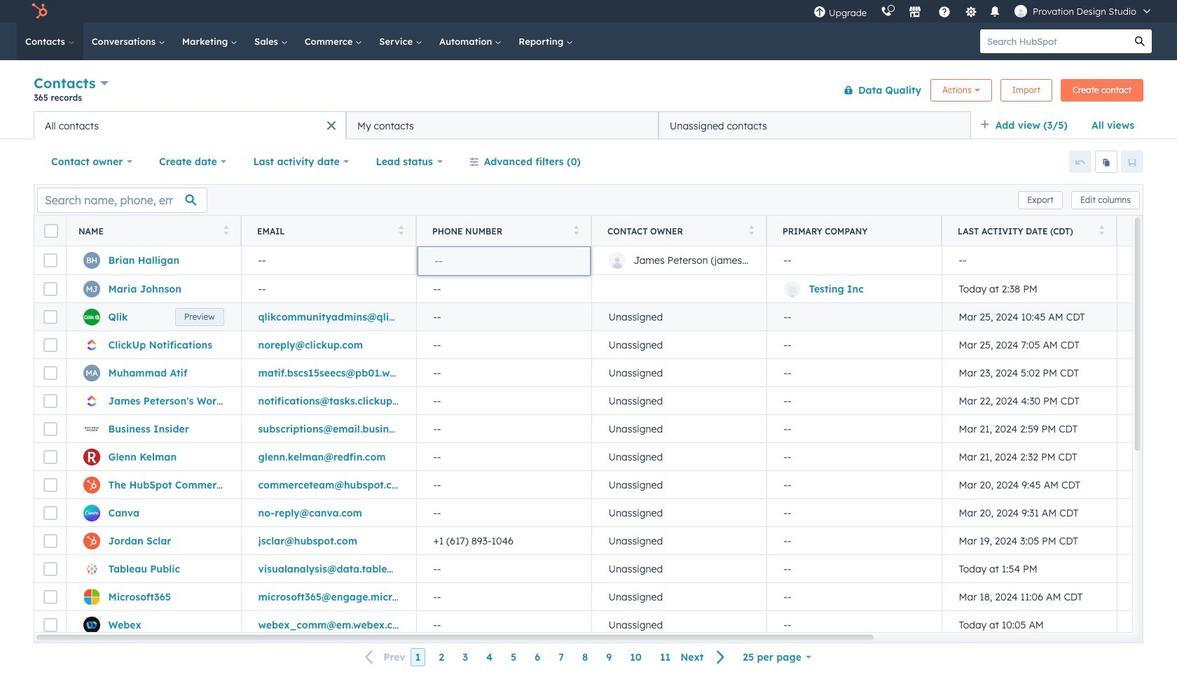 Task type: describe. For each thing, give the bounding box(es) containing it.
4 press to sort. element from the left
[[749, 225, 754, 237]]

james peterson image
[[1015, 5, 1027, 18]]

5 press to sort. element from the left
[[1099, 225, 1104, 237]]

Search name, phone, email addresses, or company search field
[[37, 187, 207, 213]]

1 press to sort. image from the left
[[574, 225, 579, 235]]

2 press to sort. image from the left
[[398, 225, 404, 235]]



Task type: locate. For each thing, give the bounding box(es) containing it.
2 horizontal spatial press to sort. image
[[1099, 225, 1104, 235]]

2 press to sort. element from the left
[[398, 225, 404, 237]]

1 press to sort. image from the left
[[223, 225, 228, 235]]

press to sort. element
[[223, 225, 228, 237], [398, 225, 404, 237], [574, 225, 579, 237], [749, 225, 754, 237], [1099, 225, 1104, 237]]

0 horizontal spatial press to sort. image
[[223, 225, 228, 235]]

1 press to sort. element from the left
[[223, 225, 228, 237]]

pagination navigation
[[357, 649, 734, 667]]

1 horizontal spatial press to sort. image
[[749, 225, 754, 235]]

press to sort. image
[[223, 225, 228, 235], [398, 225, 404, 235]]

menu
[[807, 0, 1160, 22]]

Search HubSpot search field
[[980, 29, 1128, 53]]

banner
[[34, 72, 1144, 111]]

0 horizontal spatial press to sort. image
[[574, 225, 579, 235]]

column header
[[767, 216, 942, 247]]

2 press to sort. image from the left
[[749, 225, 754, 235]]

press to sort. image
[[574, 225, 579, 235], [749, 225, 754, 235], [1099, 225, 1104, 235]]

3 press to sort. image from the left
[[1099, 225, 1104, 235]]

marketplaces image
[[909, 6, 921, 19]]

3 press to sort. element from the left
[[574, 225, 579, 237]]

1 horizontal spatial press to sort. image
[[398, 225, 404, 235]]

-- text field
[[435, 254, 573, 269]]



Task type: vqa. For each thing, say whether or not it's contained in the screenshot.
VISITORS'
no



